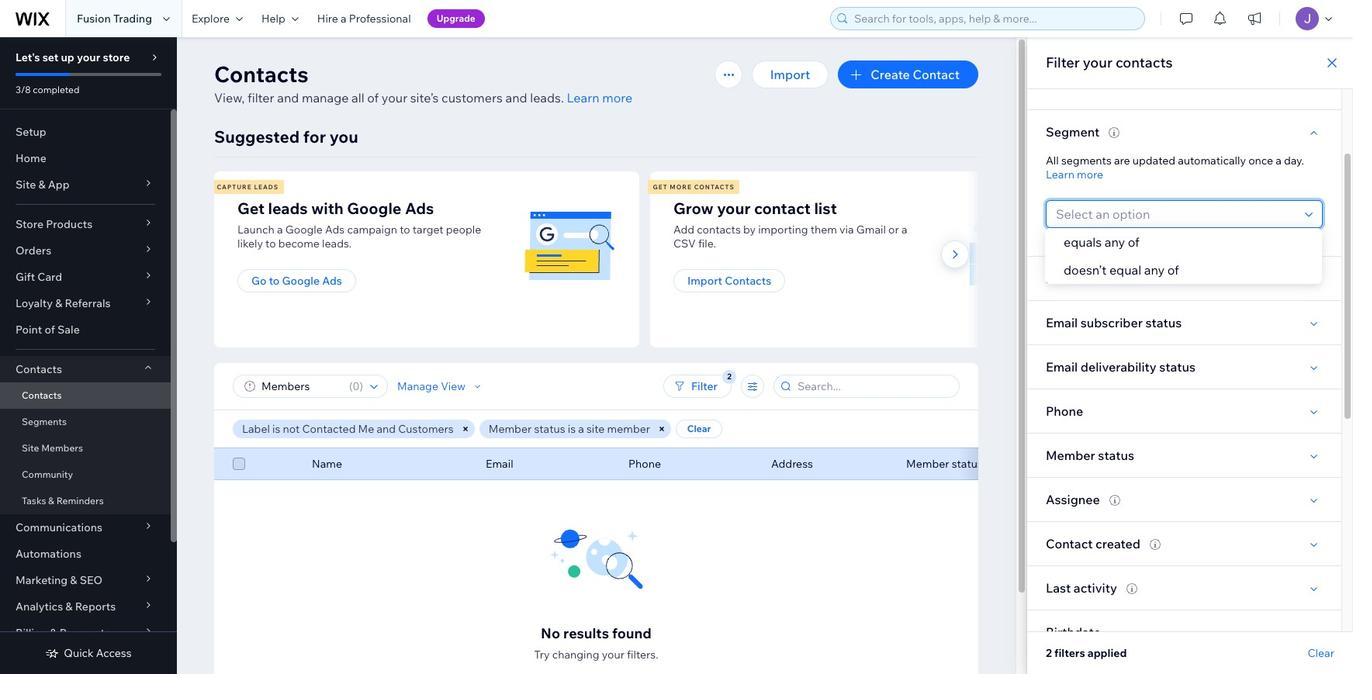 Task type: locate. For each thing, give the bounding box(es) containing it.
let's
[[16, 50, 40, 64]]

or
[[889, 223, 900, 237]]

1 vertical spatial site
[[22, 442, 39, 454]]

ads up target
[[405, 199, 434, 218]]

created
[[1096, 536, 1141, 552]]

a right or
[[902, 223, 908, 237]]

contact inside the create contact button
[[913, 67, 960, 82]]

1 vertical spatial filter
[[692, 380, 718, 394]]

upgrade button
[[427, 9, 485, 28]]

& right billing
[[50, 626, 57, 640]]

Unsaved view field
[[257, 376, 345, 397]]

1 horizontal spatial leads.
[[530, 90, 564, 106]]

0 horizontal spatial more
[[603, 90, 633, 106]]

1 horizontal spatial clear button
[[1308, 647, 1335, 661]]

1 horizontal spatial learn
[[1046, 168, 1075, 182]]

of right all
[[367, 90, 379, 106]]

site inside "link"
[[22, 442, 39, 454]]

and right customers
[[506, 90, 528, 106]]

suggested for you
[[214, 127, 359, 147]]

your right up
[[77, 50, 100, 64]]

contact
[[755, 199, 811, 218]]

1 vertical spatial learn more button
[[1046, 168, 1104, 182]]

& left app
[[38, 178, 45, 192]]

0 vertical spatial clear button
[[676, 420, 723, 439]]

point of sale link
[[0, 317, 171, 343]]

2 vertical spatial ads
[[322, 274, 342, 288]]

1 horizontal spatial more
[[1078, 168, 1104, 182]]

a
[[341, 12, 347, 26], [1276, 154, 1282, 168], [277, 223, 283, 237], [902, 223, 908, 237], [579, 422, 584, 436]]

1 horizontal spatial member status
[[1046, 448, 1135, 463]]

loyalty & referrals
[[16, 297, 111, 311]]

1 horizontal spatial and
[[377, 422, 396, 436]]

any right "equal"
[[1145, 262, 1165, 278]]

& for site
[[38, 178, 45, 192]]

become
[[278, 237, 320, 251]]

1 vertical spatial leads.
[[322, 237, 352, 251]]

1 vertical spatial clear button
[[1308, 647, 1335, 661]]

help
[[262, 12, 286, 26]]

1 vertical spatial import
[[688, 274, 723, 288]]

to right the likely
[[266, 237, 276, 251]]

setup
[[16, 125, 46, 139]]

filter your contacts
[[1046, 54, 1173, 71]]

site for site & app
[[16, 178, 36, 192]]

found
[[612, 625, 652, 643]]

file.
[[699, 237, 716, 251]]

site
[[587, 422, 605, 436]]

contacts up filter
[[214, 61, 309, 88]]

more inside contacts view, filter and manage all of your site's customers and leads. learn more
[[603, 90, 633, 106]]

site down segments
[[22, 442, 39, 454]]

communications button
[[0, 515, 171, 541]]

contacts inside 'button'
[[725, 274, 772, 288]]

import inside import button
[[771, 67, 811, 82]]

0 horizontal spatial member status
[[907, 457, 983, 471]]

manage view
[[397, 380, 466, 394]]

& left seo
[[70, 574, 77, 588]]

contacts
[[1116, 54, 1173, 71], [697, 223, 741, 237]]

1 vertical spatial any
[[1145, 262, 1165, 278]]

0 vertical spatial ads
[[405, 199, 434, 218]]

0 horizontal spatial contact
[[913, 67, 960, 82]]

create contact
[[871, 67, 960, 82]]

1 is from the left
[[273, 422, 281, 436]]

a inside 'get leads with google ads launch a google ads campaign to target people likely to become leads.'
[[277, 223, 283, 237]]

& for billing
[[50, 626, 57, 640]]

& for loyalty
[[55, 297, 62, 311]]

0 vertical spatial contact
[[913, 67, 960, 82]]

name
[[312, 457, 342, 471]]

leads. inside 'get leads with google ads launch a google ads campaign to target people likely to become leads.'
[[322, 237, 352, 251]]

your down found
[[602, 648, 625, 662]]

you
[[330, 127, 359, 147]]

2 filters applied
[[1046, 647, 1127, 661]]

quick access
[[64, 647, 132, 661]]

phone down member on the bottom left
[[629, 457, 661, 471]]

status
[[1146, 315, 1182, 331], [1160, 359, 1196, 375], [534, 422, 566, 436], [1099, 448, 1135, 463], [952, 457, 983, 471]]

ads down with
[[325, 223, 345, 237]]

None checkbox
[[233, 455, 245, 474]]

and right filter
[[277, 90, 299, 106]]

google up campaign
[[347, 199, 402, 218]]

leads.
[[530, 90, 564, 106], [322, 237, 352, 251]]

0 vertical spatial contacts
[[1116, 54, 1173, 71]]

1 vertical spatial contact
[[1046, 536, 1093, 552]]

marketing & seo button
[[0, 567, 171, 594]]

to right "go"
[[269, 274, 280, 288]]

1 horizontal spatial import
[[771, 67, 811, 82]]

& right loyalty
[[55, 297, 62, 311]]

list
[[212, 172, 1082, 348]]

0 horizontal spatial is
[[273, 422, 281, 436]]

billing & payments button
[[0, 620, 171, 647]]

a down leads
[[277, 223, 283, 237]]

0 vertical spatial filter
[[1046, 54, 1080, 71]]

& for tasks
[[48, 495, 54, 507]]

1 vertical spatial google
[[285, 223, 323, 237]]

1 horizontal spatial filter
[[1046, 54, 1080, 71]]

hire
[[317, 12, 338, 26]]

google down become
[[282, 274, 320, 288]]

products
[[46, 217, 93, 231]]

learn inside contacts view, filter and manage all of your site's customers and leads. learn more
[[567, 90, 600, 106]]

member
[[489, 422, 532, 436], [1046, 448, 1096, 463], [907, 457, 950, 471]]

filter for filter
[[692, 380, 718, 394]]

segments
[[22, 416, 67, 428]]

& for marketing
[[70, 574, 77, 588]]

and right me
[[377, 422, 396, 436]]

more inside the all segments are updated automatically once a day. learn more
[[1078, 168, 1104, 182]]

2 horizontal spatial member
[[1046, 448, 1096, 463]]

import contacts button
[[674, 269, 786, 293]]

filters.
[[627, 648, 659, 662]]

contacts down by
[[725, 274, 772, 288]]

community link
[[0, 462, 171, 488]]

store products
[[16, 217, 93, 231]]

import for import
[[771, 67, 811, 82]]

0 horizontal spatial member
[[489, 422, 532, 436]]

0 horizontal spatial import
[[688, 274, 723, 288]]

your inside contacts view, filter and manage all of your site's customers and leads. learn more
[[382, 90, 408, 106]]

filter
[[248, 90, 275, 106]]

your up by
[[717, 199, 751, 218]]

is left site
[[568, 422, 576, 436]]

is
[[273, 422, 281, 436], [568, 422, 576, 436]]

communications
[[16, 521, 103, 535]]

0 vertical spatial learn more button
[[567, 88, 633, 107]]

0 horizontal spatial any
[[1105, 234, 1126, 250]]

gift card button
[[0, 264, 171, 290]]

0 horizontal spatial learn
[[567, 90, 600, 106]]

contact right create
[[913, 67, 960, 82]]

to left target
[[400, 223, 410, 237]]

filter inside filter button
[[692, 380, 718, 394]]

email
[[1046, 271, 1078, 286], [1046, 315, 1078, 331], [1046, 359, 1078, 375], [486, 457, 514, 471]]

automatically
[[1179, 154, 1247, 168]]

0 horizontal spatial filter
[[692, 380, 718, 394]]

0 horizontal spatial clear button
[[676, 420, 723, 439]]

site down home
[[16, 178, 36, 192]]

1 vertical spatial learn
[[1046, 168, 1075, 182]]

0 vertical spatial leads.
[[530, 90, 564, 106]]

leads. inside contacts view, filter and manage all of your site's customers and leads. learn more
[[530, 90, 564, 106]]

2 vertical spatial google
[[282, 274, 320, 288]]

app
[[48, 178, 70, 192]]

updated
[[1133, 154, 1176, 168]]

1 horizontal spatial learn more button
[[1046, 168, 1104, 182]]

sidebar element
[[0, 37, 177, 675]]

contacts inside grow your contact list add contacts by importing them via gmail or a csv file.
[[697, 223, 741, 237]]

hire a professional link
[[308, 0, 420, 37]]

view
[[441, 380, 466, 394]]

members
[[41, 442, 83, 454]]

your left site's
[[382, 90, 408, 106]]

of inside sidebar 'element'
[[45, 323, 55, 337]]

leads. down with
[[322, 237, 352, 251]]

for
[[303, 127, 326, 147]]

contacts down point of sale
[[16, 363, 62, 377]]

last activity
[[1046, 581, 1118, 596]]

site & app
[[16, 178, 70, 192]]

get more contacts
[[653, 183, 735, 191]]

analytics & reports
[[16, 600, 116, 614]]

with
[[311, 199, 344, 218]]

1 vertical spatial contacts
[[697, 223, 741, 237]]

ads down 'get leads with google ads launch a google ads campaign to target people likely to become leads.'
[[322, 274, 342, 288]]

1 vertical spatial phone
[[629, 457, 661, 471]]

1 vertical spatial more
[[1078, 168, 1104, 182]]

a left day.
[[1276, 154, 1282, 168]]

suggested
[[214, 127, 300, 147]]

0 vertical spatial import
[[771, 67, 811, 82]]

is left 'not'
[[273, 422, 281, 436]]

google down leads
[[285, 223, 323, 237]]

grow your contact list add contacts by importing them via gmail or a csv file.
[[674, 199, 908, 251]]

& inside 'dropdown button'
[[38, 178, 45, 192]]

& inside dropdown button
[[50, 626, 57, 640]]

0 horizontal spatial contacts
[[697, 223, 741, 237]]

billing
[[16, 626, 47, 640]]

any up doesn't equal any of
[[1105, 234, 1126, 250]]

0 vertical spatial phone
[[1046, 404, 1084, 419]]

of left "sale" at top left
[[45, 323, 55, 337]]

view,
[[214, 90, 245, 106]]

a inside grow your contact list add contacts by importing them via gmail or a csv file.
[[902, 223, 908, 237]]

list box
[[1046, 228, 1323, 284]]

1 vertical spatial clear
[[1308, 647, 1335, 661]]

csv
[[674, 237, 696, 251]]

your inside no results found try changing your filters.
[[602, 648, 625, 662]]

1 horizontal spatial is
[[568, 422, 576, 436]]

assignee
[[1046, 492, 1101, 508]]

last
[[1046, 581, 1072, 596]]

import inside import contacts 'button'
[[688, 274, 723, 288]]

& right tasks
[[48, 495, 54, 507]]

0 vertical spatial more
[[603, 90, 633, 106]]

leads. right customers
[[530, 90, 564, 106]]

people
[[446, 223, 482, 237]]

equals
[[1064, 234, 1102, 250]]

likely
[[238, 237, 263, 251]]

your up segment
[[1084, 54, 1113, 71]]

your inside sidebar 'element'
[[77, 50, 100, 64]]

1 horizontal spatial contacts
[[1116, 54, 1173, 71]]

site inside 'dropdown button'
[[16, 178, 36, 192]]

0 horizontal spatial clear
[[688, 423, 711, 435]]

and
[[277, 90, 299, 106], [506, 90, 528, 106], [377, 422, 396, 436]]

0 horizontal spatial leads.
[[322, 237, 352, 251]]

contact down assignee
[[1046, 536, 1093, 552]]

contact
[[913, 67, 960, 82], [1046, 536, 1093, 552]]

0 vertical spatial learn
[[567, 90, 600, 106]]

create contact button
[[839, 61, 979, 88]]

payments
[[59, 626, 110, 640]]

0 horizontal spatial learn more button
[[567, 88, 633, 107]]

& left reports
[[65, 600, 73, 614]]

phone down deliverability
[[1046, 404, 1084, 419]]

0 vertical spatial site
[[16, 178, 36, 192]]

create
[[871, 67, 911, 82]]

segments link
[[0, 409, 171, 436]]

contacts link
[[0, 383, 171, 409]]

of inside contacts view, filter and manage all of your site's customers and leads. learn more
[[367, 90, 379, 106]]

no
[[541, 625, 561, 643]]



Task type: describe. For each thing, give the bounding box(es) containing it.
contacts view, filter and manage all of your site's customers and leads. learn more
[[214, 61, 633, 106]]

& for analytics
[[65, 600, 73, 614]]

all segments are updated automatically once a day. learn more
[[1046, 154, 1305, 182]]

not
[[283, 422, 300, 436]]

a inside the all segments are updated automatically once a day. learn more
[[1276, 154, 1282, 168]]

1 horizontal spatial member
[[907, 457, 950, 471]]

all
[[352, 90, 365, 106]]

get leads with google ads launch a google ads campaign to target people likely to become leads.
[[238, 199, 482, 251]]

quick access button
[[45, 647, 132, 661]]

gmail
[[857, 223, 887, 237]]

results
[[564, 625, 609, 643]]

contacts inside popup button
[[16, 363, 62, 377]]

tasks
[[22, 495, 46, 507]]

filter button
[[664, 375, 732, 398]]

Select an option field
[[1052, 201, 1301, 227]]

( 0 )
[[349, 380, 363, 394]]

2
[[1046, 647, 1053, 661]]

1 vertical spatial ads
[[325, 223, 345, 237]]

import contacts
[[688, 274, 772, 288]]

launch
[[238, 223, 275, 237]]

of up "equal"
[[1129, 234, 1140, 250]]

changing
[[552, 648, 600, 662]]

(
[[349, 380, 353, 394]]

home link
[[0, 145, 171, 172]]

3/8 completed
[[16, 84, 80, 95]]

completed
[[33, 84, 80, 95]]

site members
[[22, 442, 83, 454]]

orders button
[[0, 238, 171, 264]]

google inside the go to google ads button
[[282, 274, 320, 288]]

seo
[[80, 574, 103, 588]]

reminders
[[56, 495, 104, 507]]

email subscriber status
[[1046, 315, 1182, 331]]

filters
[[1055, 647, 1086, 661]]

referrals
[[65, 297, 111, 311]]

doesn't
[[1064, 262, 1107, 278]]

2 is from the left
[[568, 422, 576, 436]]

all
[[1046, 154, 1059, 168]]

manage view button
[[397, 380, 484, 394]]

go to google ads
[[252, 274, 342, 288]]

capture
[[217, 183, 252, 191]]

a right the hire
[[341, 12, 347, 26]]

ads inside button
[[322, 274, 342, 288]]

gift
[[16, 270, 35, 284]]

activity
[[1074, 581, 1118, 596]]

sale
[[57, 323, 80, 337]]

a left site
[[579, 422, 584, 436]]

2 horizontal spatial and
[[506, 90, 528, 106]]

0 horizontal spatial and
[[277, 90, 299, 106]]

automations link
[[0, 541, 171, 567]]

equal
[[1110, 262, 1142, 278]]

filter for filter your contacts
[[1046, 54, 1080, 71]]

contacts button
[[0, 356, 171, 383]]

of right "equal"
[[1168, 262, 1180, 278]]

birthdate
[[1046, 625, 1102, 640]]

1 horizontal spatial clear
[[1308, 647, 1335, 661]]

subscriber
[[1081, 315, 1143, 331]]

Search for tools, apps, help & more... field
[[850, 8, 1140, 29]]

let's set up your store
[[16, 50, 130, 64]]

quick
[[64, 647, 94, 661]]

store
[[103, 50, 130, 64]]

loyalty & referrals button
[[0, 290, 171, 317]]

orders
[[16, 244, 51, 258]]

capture leads
[[217, 183, 279, 191]]

learn more button for all segments are updated automatically once a day.
[[1046, 168, 1104, 182]]

1 horizontal spatial contact
[[1046, 536, 1093, 552]]

leads
[[254, 183, 279, 191]]

import for import contacts
[[688, 274, 723, 288]]

automations
[[16, 547, 81, 561]]

campaign
[[347, 223, 398, 237]]

access
[[96, 647, 132, 661]]

once
[[1249, 154, 1274, 168]]

site & app button
[[0, 172, 171, 198]]

get
[[653, 183, 668, 191]]

site for site members
[[22, 442, 39, 454]]

customers
[[398, 422, 454, 436]]

your inside grow your contact list add contacts by importing them via gmail or a csv file.
[[717, 199, 751, 218]]

segment
[[1046, 124, 1100, 140]]

loyalty
[[16, 297, 53, 311]]

customers
[[442, 90, 503, 106]]

contacts inside contacts view, filter and manage all of your site's customers and leads. learn more
[[214, 61, 309, 88]]

0 horizontal spatial phone
[[629, 457, 661, 471]]

store
[[16, 217, 44, 231]]

contacts up segments
[[22, 390, 62, 401]]

label
[[242, 422, 270, 436]]

manage
[[302, 90, 349, 106]]

tasks & reminders
[[22, 495, 104, 507]]

leads
[[268, 199, 308, 218]]

via
[[840, 223, 854, 237]]

to inside button
[[269, 274, 280, 288]]

member
[[608, 422, 651, 436]]

them
[[811, 223, 838, 237]]

0 vertical spatial google
[[347, 199, 402, 218]]

address
[[772, 457, 814, 471]]

learn more button for view, filter and manage all of your site's customers and leads.
[[567, 88, 633, 107]]

doesn't equal any of
[[1064, 262, 1180, 278]]

upgrade
[[437, 12, 476, 24]]

)
[[360, 380, 363, 394]]

1 horizontal spatial phone
[[1046, 404, 1084, 419]]

reports
[[75, 600, 116, 614]]

list containing get leads with google ads
[[212, 172, 1082, 348]]

1 horizontal spatial any
[[1145, 262, 1165, 278]]

point
[[16, 323, 42, 337]]

fusion
[[77, 12, 111, 26]]

0 vertical spatial clear
[[688, 423, 711, 435]]

Search... field
[[793, 376, 955, 397]]

tasks & reminders link
[[0, 488, 171, 515]]

are
[[1115, 154, 1131, 168]]

learn inside the all segments are updated automatically once a day. learn more
[[1046, 168, 1075, 182]]

analytics
[[16, 600, 63, 614]]

0 vertical spatial any
[[1105, 234, 1126, 250]]

contact created
[[1046, 536, 1141, 552]]

contacted
[[302, 422, 356, 436]]

gift card
[[16, 270, 62, 284]]

list box containing equals any of
[[1046, 228, 1323, 284]]

site's
[[410, 90, 439, 106]]



Task type: vqa. For each thing, say whether or not it's contained in the screenshot.
"TASKS & REMINDERS"
yes



